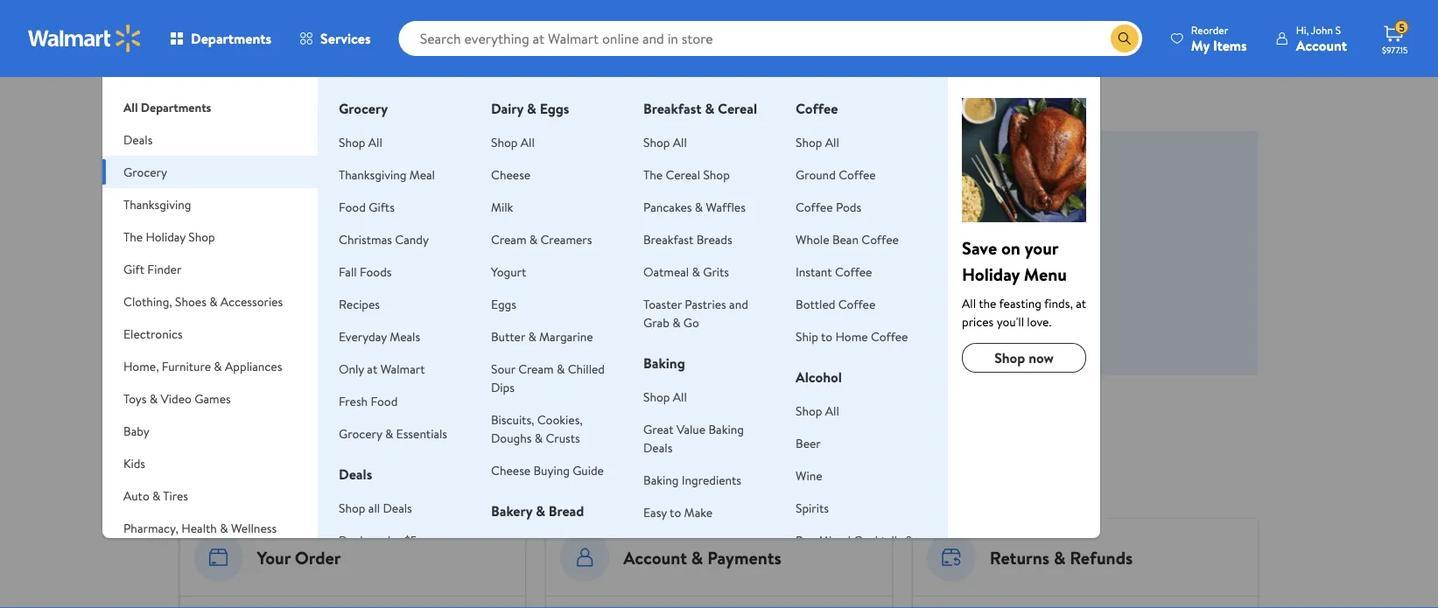 Task type: describe. For each thing, give the bounding box(es) containing it.
thanksgiving meal link
[[339, 166, 435, 183]]

shop all link for alcohol
[[796, 402, 839, 419]]

baking ingredients
[[644, 471, 742, 489]]

john for hi
[[697, 157, 741, 186]]

ground coffee
[[796, 166, 876, 183]]

all for baking
[[673, 388, 687, 405]]

auto
[[123, 487, 149, 504]]

my order is missing link
[[740, 226, 832, 351]]

now
[[1029, 348, 1054, 368]]

all for breakfast & cereal
[[673, 134, 687, 151]]

& right dairy
[[527, 99, 536, 118]]

1 vertical spatial departments
[[141, 98, 211, 116]]

& inside sour cream & chilled dips
[[557, 360, 565, 377]]

easy to make
[[644, 504, 713, 521]]

cheese link
[[491, 166, 531, 183]]

the for the holiday shop
[[123, 228, 143, 245]]

shop inside dropdown button
[[188, 228, 215, 245]]

help center
[[243, 93, 308, 110]]

shop for shop all link related to grocery
[[339, 134, 365, 151]]

grocery for grocery & essentials
[[339, 425, 382, 442]]

Walmart Site-Wide search field
[[399, 21, 1142, 56]]

or
[[730, 187, 746, 212]]

is
[[808, 316, 816, 333]]

thanksgiving for thanksgiving meal
[[339, 166, 407, 183]]

& left grits
[[692, 263, 700, 280]]

oatmeal & grits link
[[644, 263, 729, 280]]

only
[[339, 360, 364, 377]]

recipes link
[[339, 295, 380, 313]]

bakery & bread
[[491, 502, 584, 521]]

help inside "hi john s, choose a help topic, get quick answers or chat with our automated assistant"
[[508, 187, 541, 212]]

bakery
[[491, 502, 533, 521]]

shop for breakfast & cereal's shop all link
[[644, 134, 670, 151]]

deals left under
[[339, 532, 368, 549]]

whole bean coffee link
[[796, 231, 899, 248]]

& left bread
[[536, 502, 545, 521]]

order for edit my order
[[525, 316, 554, 333]]

breakfast breads link
[[644, 231, 733, 248]]

& inside the auto & tires dropdown button
[[152, 487, 161, 504]]

shop all deals link
[[339, 499, 412, 517]]

0 vertical spatial cream
[[491, 231, 527, 248]]

shop for shop all link corresponding to dairy & eggs
[[491, 134, 518, 151]]

items
[[1213, 35, 1247, 55]]

meal
[[410, 166, 435, 183]]

0 horizontal spatial cereal
[[666, 166, 700, 183]]

holiday inside dropdown button
[[146, 228, 186, 245]]

s
[[1336, 22, 1341, 37]]

hi john s, choose a help topic, get quick answers or chat with our automated assistant
[[434, 157, 1004, 212]]

& up the cereal shop
[[705, 99, 715, 118]]

& inside home, furniture & appliances dropdown button
[[214, 358, 222, 375]]

spirits link
[[796, 499, 829, 517]]

bottled coffee
[[796, 295, 876, 313]]

health
[[182, 520, 217, 537]]

dairy & eggs
[[491, 99, 569, 118]]

doughs
[[491, 429, 532, 446]]

shop all link for coffee
[[796, 134, 839, 151]]

& inside clothing, shoes & accessories dropdown button
[[209, 293, 218, 310]]

how
[[180, 390, 215, 414]]

ground coffee link
[[796, 166, 876, 183]]

1 horizontal spatial cereal
[[718, 99, 757, 118]]

all departments
[[123, 98, 211, 116]]

seltzers
[[825, 550, 867, 567]]

clothing, shoes & accessories
[[123, 293, 283, 310]]

the
[[979, 295, 997, 312]]

0 horizontal spatial food
[[339, 198, 366, 215]]

thanksgiving for thanksgiving
[[123, 196, 191, 213]]

order inside my order is missing
[[776, 316, 805, 333]]

reorder my items
[[1191, 22, 1247, 55]]

the for the cereal shop
[[644, 166, 663, 183]]

gift finder
[[123, 260, 182, 278]]

shop up answers
[[703, 166, 730, 183]]

biscuits, cookies, doughs & crusts link
[[491, 411, 583, 446]]

1 vertical spatial account
[[623, 545, 687, 570]]

you?
[[317, 390, 353, 414]]

food gifts
[[339, 198, 395, 215]]

& inside 'toys & video games' dropdown button
[[150, 390, 158, 407]]

breakfast for breakfast & cereal
[[644, 99, 702, 118]]

departments inside popup button
[[191, 29, 271, 48]]

deals button
[[102, 123, 318, 156]]

my for update
[[933, 316, 949, 333]]

meals
[[390, 328, 420, 345]]

milk link
[[491, 198, 513, 215]]

great
[[644, 421, 674, 438]]

track my order
[[613, 316, 692, 333]]

pancakes & waffles
[[644, 198, 746, 215]]

automated
[[854, 187, 936, 212]]

cocktails
[[854, 532, 902, 549]]

eggs link
[[491, 295, 516, 313]]

1 vertical spatial eggs
[[491, 295, 516, 313]]

0 horizontal spatial walmart
[[180, 93, 224, 110]]

to for ship
[[821, 328, 833, 345]]

shop all link for dairy & eggs
[[491, 134, 535, 151]]

5
[[1399, 20, 1405, 35]]

all for alcohol
[[825, 402, 839, 419]]

electronics
[[123, 325, 183, 342]]

deals up all
[[339, 465, 372, 484]]

home,
[[123, 358, 159, 375]]

shop for shop all link below bakery
[[491, 536, 518, 553]]

appliances
[[225, 358, 282, 375]]

to for easy
[[670, 504, 681, 521]]

missing
[[767, 331, 806, 348]]

guide
[[573, 462, 604, 479]]

quick
[[621, 187, 662, 212]]

baking for baking ingredients
[[644, 471, 679, 489]]

all for coffee
[[825, 134, 839, 151]]

& down make
[[691, 545, 703, 570]]

home, furniture & appliances button
[[102, 350, 318, 383]]

all left "walmart" link
[[123, 98, 138, 116]]

bottled coffee link
[[796, 295, 876, 313]]

answers
[[666, 187, 726, 212]]

shop all for alcohol
[[796, 402, 839, 419]]

go
[[684, 314, 699, 331]]

hi, john s account
[[1296, 22, 1347, 55]]

gift finder button
[[102, 253, 318, 285]]

grocery for grocery dropdown button
[[123, 163, 167, 180]]

deals right all
[[383, 499, 412, 517]]

games
[[195, 390, 231, 407]]

all
[[368, 499, 380, 517]]

auto & tires button
[[102, 480, 318, 512]]

thanksgiving meal
[[339, 166, 435, 183]]

my inside my order is missing
[[757, 316, 773, 333]]

get
[[592, 187, 617, 212]]

my order is missing
[[757, 316, 816, 348]]

home
[[836, 328, 868, 345]]

your order
[[257, 545, 341, 570]]

gift
[[123, 260, 144, 278]]

cheese for cheese buying guide
[[491, 462, 531, 479]]

all departments link
[[102, 77, 318, 123]]

account & payments
[[623, 545, 782, 570]]

order for track my order
[[662, 316, 692, 333]]

my inside reorder my items
[[1191, 35, 1210, 55]]

toaster pastries and grab & go
[[644, 295, 748, 331]]

grocery image
[[962, 98, 1087, 222]]

thanksgiving button
[[102, 188, 318, 221]]

& right butter at left
[[528, 328, 536, 345]]

shop for shop all link associated with alcohol
[[796, 402, 822, 419]]

update
[[891, 316, 930, 333]]

choose
[[434, 187, 492, 212]]

pods
[[836, 198, 862, 215]]

shop all for baking
[[644, 388, 687, 405]]

grocery button
[[102, 156, 318, 188]]

Search search field
[[399, 21, 1142, 56]]

fresh food link
[[339, 393, 398, 410]]

s,
[[746, 157, 763, 186]]

baking for baking
[[644, 354, 685, 373]]

milk
[[491, 198, 513, 215]]



Task type: locate. For each thing, give the bounding box(es) containing it.
on
[[1001, 236, 1021, 260]]

cream up yogurt
[[491, 231, 527, 248]]

1 vertical spatial help
[[280, 390, 313, 414]]

1 horizontal spatial food
[[371, 393, 398, 410]]

thanksgiving up the holiday shop
[[123, 196, 191, 213]]

all up value at the left bottom
[[673, 388, 687, 405]]

my inside "link"
[[644, 316, 659, 333]]

toys & video games
[[123, 390, 231, 407]]

deals inside great value baking deals
[[644, 439, 673, 456]]

cream inside sour cream & chilled dips
[[518, 360, 554, 377]]

instant coffee link
[[796, 263, 872, 280]]

shop all link
[[339, 134, 382, 151], [491, 134, 535, 151], [644, 134, 687, 151], [796, 134, 839, 151], [644, 388, 687, 405], [796, 402, 839, 419], [491, 536, 535, 553]]

1 vertical spatial my
[[757, 316, 773, 333]]

shop down bakery
[[491, 536, 518, 553]]

may
[[219, 390, 250, 414]]

pancakes & waffles link
[[644, 198, 746, 215]]

home, furniture & appliances
[[123, 358, 282, 375]]

&
[[527, 99, 536, 118], [705, 99, 715, 118], [695, 198, 703, 215], [530, 231, 538, 248], [692, 263, 700, 280], [209, 293, 218, 310], [672, 314, 681, 331], [528, 328, 536, 345], [214, 358, 222, 375], [557, 360, 565, 377], [150, 390, 158, 407], [385, 425, 393, 442], [535, 429, 543, 446], [152, 487, 161, 504], [536, 502, 545, 521], [220, 520, 228, 537], [905, 532, 914, 549], [691, 545, 703, 570], [1054, 545, 1066, 570]]

all down dairy & eggs
[[521, 134, 535, 151]]

everyday meals
[[339, 328, 420, 345]]

shop all link up great
[[644, 388, 687, 405]]

assistant
[[940, 187, 1004, 212]]

1 order from the left
[[525, 316, 554, 333]]

thanksgiving up food gifts link
[[339, 166, 407, 183]]

refunds
[[1070, 545, 1133, 570]]

baking down the "track my order"
[[644, 354, 685, 373]]

shop all down bakery
[[491, 536, 535, 553]]

services
[[321, 29, 371, 48]]

the up 'gift'
[[123, 228, 143, 245]]

0 vertical spatial departments
[[191, 29, 271, 48]]

1 vertical spatial walmart
[[381, 360, 425, 377]]

0 horizontal spatial eggs
[[491, 295, 516, 313]]

your
[[1025, 236, 1059, 260]]

instant
[[796, 263, 832, 280]]

john for hi,
[[1311, 22, 1333, 37]]

1 vertical spatial breakfast
[[644, 231, 694, 248]]

grocery up thanksgiving meal
[[339, 99, 388, 118]]

search image
[[595, 463, 609, 477]]

all left the
[[962, 295, 976, 312]]

account
[[1296, 35, 1347, 55], [623, 545, 687, 570]]

1 breakfast from the top
[[644, 99, 702, 118]]

shop up great
[[644, 388, 670, 405]]

update my location pin
[[889, 316, 951, 348]]

departments up all departments link
[[191, 29, 271, 48]]

shop all for coffee
[[796, 134, 839, 151]]

my right update
[[933, 316, 949, 333]]

2 horizontal spatial my
[[933, 316, 949, 333]]

help right we
[[280, 390, 313, 414]]

1 horizontal spatial eggs
[[540, 99, 569, 118]]

1 horizontal spatial account
[[1296, 35, 1347, 55]]

1 vertical spatial to
[[670, 504, 681, 521]]

fall foods link
[[339, 263, 392, 280]]

your
[[257, 545, 291, 570]]

shop all link up hi
[[644, 134, 687, 151]]

pastries
[[685, 295, 726, 313]]

cheese for cheese link
[[491, 166, 531, 183]]

How may we help you? search field
[[180, 390, 623, 491]]

search icon image
[[1118, 32, 1132, 46]]

all for grocery
[[368, 134, 382, 151]]

0 vertical spatial baking
[[644, 354, 685, 373]]

0 horizontal spatial john
[[697, 157, 741, 186]]

& right toys
[[150, 390, 158, 407]]

fresh food
[[339, 393, 398, 410]]

shop down 'thanksgiving' dropdown button
[[188, 228, 215, 245]]

all up thanksgiving meal
[[368, 134, 382, 151]]

deals down great
[[644, 439, 673, 456]]

cheese buying guide
[[491, 462, 604, 479]]

coffee
[[796, 99, 838, 118], [839, 166, 876, 183], [796, 198, 833, 215], [862, 231, 899, 248], [835, 263, 872, 280], [838, 295, 876, 313], [871, 328, 908, 345]]

grab
[[644, 314, 670, 331]]

menu
[[1024, 262, 1067, 286]]

kids button
[[102, 447, 318, 480]]

chilled
[[568, 360, 605, 377]]

0 vertical spatial at
[[1076, 295, 1087, 312]]

0 horizontal spatial holiday
[[146, 228, 186, 245]]

shop all up cheese link
[[491, 134, 535, 151]]

holiday
[[146, 228, 186, 245], [962, 262, 1020, 286]]

1 horizontal spatial at
[[1076, 295, 1087, 312]]

0 vertical spatial the
[[644, 166, 663, 183]]

3 order from the left
[[776, 316, 805, 333]]

1 vertical spatial holiday
[[962, 262, 1020, 286]]

breakfast down 'pancakes'
[[644, 231, 694, 248]]

track
[[613, 316, 641, 333]]

2 horizontal spatial order
[[776, 316, 805, 333]]

holiday inside the save on your holiday menu all the feasting finds, at prices you'll love.
[[962, 262, 1020, 286]]

margarine
[[539, 328, 593, 345]]

at right finds,
[[1076, 295, 1087, 312]]

1 horizontal spatial order
[[662, 316, 692, 333]]

my for track
[[644, 316, 659, 333]]

1 horizontal spatial my
[[644, 316, 659, 333]]

account down easy
[[623, 545, 687, 570]]

shop all up hi
[[644, 134, 687, 151]]

1 horizontal spatial holiday
[[962, 262, 1020, 286]]

& left essentials
[[385, 425, 393, 442]]

0 vertical spatial to
[[821, 328, 833, 345]]

0 vertical spatial cereal
[[718, 99, 757, 118]]

shop all link up "thanksgiving meal" link
[[339, 134, 382, 151]]

shop all link for breakfast & cereal
[[644, 134, 687, 151]]

1 horizontal spatial my
[[1191, 35, 1210, 55]]

shop all link up ground
[[796, 134, 839, 151]]

shop all for breakfast & cereal
[[644, 134, 687, 151]]

essentials
[[396, 425, 447, 442]]

0 vertical spatial food
[[339, 198, 366, 215]]

breakfast up hi
[[644, 99, 702, 118]]

1 vertical spatial the
[[123, 228, 143, 245]]

deals inside dropdown button
[[123, 131, 153, 148]]

0 vertical spatial walmart
[[180, 93, 224, 110]]

my down "toaster"
[[644, 316, 659, 333]]

& right cocktails
[[905, 532, 914, 549]]

0 vertical spatial cheese
[[491, 166, 531, 183]]

1 vertical spatial grocery
[[123, 163, 167, 180]]

2 my from the left
[[644, 316, 659, 333]]

& right furniture
[[214, 358, 222, 375]]

shop all link for grocery
[[339, 134, 382, 151]]

christmas candy
[[339, 231, 429, 248]]

pre-mixed cocktails & hard seltzers link
[[796, 532, 914, 567]]

0 horizontal spatial at
[[367, 360, 378, 377]]

holiday up finder
[[146, 228, 186, 245]]

0 horizontal spatial my
[[506, 316, 522, 333]]

& right returns at the right of page
[[1054, 545, 1066, 570]]

& left 'chilled'
[[557, 360, 565, 377]]

help right a
[[508, 187, 541, 212]]

shop all link for baking
[[644, 388, 687, 405]]

how may we help you?
[[180, 390, 353, 414]]

chat
[[750, 187, 783, 212]]

the cereal shop link
[[644, 166, 730, 183]]

grocery down the "fresh"
[[339, 425, 382, 442]]

returns
[[990, 545, 1050, 570]]

breakfast for breakfast breads
[[644, 231, 694, 248]]

john inside "hi john s, choose a help topic, get quick answers or chat with our automated assistant"
[[697, 157, 741, 186]]

0 vertical spatial breakfast
[[644, 99, 702, 118]]

walmart up deals dropdown button
[[180, 93, 224, 110]]

1 vertical spatial baking
[[709, 421, 744, 438]]

shop all up ground
[[796, 134, 839, 151]]

shop up beer at the right bottom of the page
[[796, 402, 822, 419]]

0 horizontal spatial to
[[670, 504, 681, 521]]

toaster
[[644, 295, 682, 313]]

john left s
[[1311, 22, 1333, 37]]

pharmacy, health & wellness button
[[102, 512, 318, 545]]

shop left now
[[995, 348, 1025, 368]]

shop for shop now link
[[995, 348, 1025, 368]]

at right only
[[367, 360, 378, 377]]

1 horizontal spatial thanksgiving
[[339, 166, 407, 183]]

eggs right dairy
[[540, 99, 569, 118]]

candy
[[395, 231, 429, 248]]

edit my order
[[482, 316, 554, 333]]

departments up deals dropdown button
[[141, 98, 211, 116]]

cereal up s,
[[718, 99, 757, 118]]

walmart link
[[180, 93, 224, 110]]

2 vertical spatial baking
[[644, 471, 679, 489]]

deals down the all departments
[[123, 131, 153, 148]]

account left the $977.15
[[1296, 35, 1347, 55]]

1 horizontal spatial john
[[1311, 22, 1333, 37]]

shop left all
[[339, 499, 365, 517]]

help inside search box
[[280, 390, 313, 414]]

cereal up answers
[[666, 166, 700, 183]]

my right edit
[[506, 316, 522, 333]]

2 vertical spatial grocery
[[339, 425, 382, 442]]

shop all
[[339, 134, 382, 151], [491, 134, 535, 151], [644, 134, 687, 151], [796, 134, 839, 151], [644, 388, 687, 405], [796, 402, 839, 419], [491, 536, 535, 553]]

everyday
[[339, 328, 387, 345]]

all for dairy & eggs
[[521, 134, 535, 151]]

spirits
[[796, 499, 829, 517]]

baking inside great value baking deals
[[709, 421, 744, 438]]

1 my from the left
[[506, 316, 522, 333]]

food left gifts
[[339, 198, 366, 215]]

1 horizontal spatial walmart
[[381, 360, 425, 377]]

grits
[[703, 263, 729, 280]]

my left the items
[[1191, 35, 1210, 55]]

kids
[[123, 455, 145, 472]]

shop up "thanksgiving meal" link
[[339, 134, 365, 151]]

order inside "link"
[[662, 316, 692, 333]]

shop for shop all deals link
[[339, 499, 365, 517]]

crusts
[[546, 429, 580, 446]]

1 vertical spatial john
[[697, 157, 741, 186]]

shop now
[[995, 348, 1054, 368]]

1 cheese from the top
[[491, 166, 531, 183]]

cheese up a
[[491, 166, 531, 183]]

& left crusts at the bottom left
[[535, 429, 543, 446]]

to right is
[[821, 328, 833, 345]]

oatmeal
[[644, 263, 689, 280]]

cheese down doughs
[[491, 462, 531, 479]]

at
[[1076, 295, 1087, 312], [367, 360, 378, 377]]

all down 'bakery & bread' at the bottom left of page
[[521, 536, 535, 553]]

shop for baking shop all link
[[644, 388, 670, 405]]

& left tires
[[152, 487, 161, 504]]

clothing, shoes & accessories button
[[102, 285, 318, 318]]

track my order link
[[606, 226, 698, 351]]

john
[[1311, 22, 1333, 37], [697, 157, 741, 186]]

to right easy
[[670, 504, 681, 521]]

1 vertical spatial thanksgiving
[[123, 196, 191, 213]]

shop up ground
[[796, 134, 822, 151]]

hi
[[672, 157, 693, 186]]

shop all for grocery
[[339, 134, 382, 151]]

wine
[[796, 467, 823, 484]]

only at walmart link
[[339, 360, 425, 377]]

0 horizontal spatial my
[[757, 316, 773, 333]]

3 my from the left
[[933, 316, 949, 333]]

shop all down alcohol
[[796, 402, 839, 419]]

all up ground coffee
[[825, 134, 839, 151]]

0 vertical spatial eggs
[[540, 99, 569, 118]]

creamers
[[541, 231, 592, 248]]

walmart image
[[28, 25, 142, 53]]

all down alcohol
[[825, 402, 839, 419]]

0 vertical spatial grocery
[[339, 99, 388, 118]]

1 vertical spatial food
[[371, 393, 398, 410]]

my inside update my location pin
[[933, 316, 949, 333]]

& left waffles
[[695, 198, 703, 215]]

2 breakfast from the top
[[644, 231, 694, 248]]

cheese buying guide link
[[491, 462, 604, 479]]

eggs up edit
[[491, 295, 516, 313]]

1 vertical spatial cereal
[[666, 166, 700, 183]]

2 order from the left
[[662, 316, 692, 333]]

0 vertical spatial my
[[1191, 35, 1210, 55]]

1 horizontal spatial the
[[644, 166, 663, 183]]

john inside hi, john s account
[[1311, 22, 1333, 37]]

0 horizontal spatial help
[[280, 390, 313, 414]]

butter
[[491, 328, 525, 345]]

ground
[[796, 166, 836, 183]]

the inside dropdown button
[[123, 228, 143, 245]]

0 vertical spatial thanksgiving
[[339, 166, 407, 183]]

walmart down meals
[[381, 360, 425, 377]]

bottled
[[796, 295, 836, 313]]

baking
[[644, 354, 685, 373], [709, 421, 744, 438], [644, 471, 679, 489]]

thanksgiving inside dropdown button
[[123, 196, 191, 213]]

all inside the save on your holiday menu all the feasting finds, at prices you'll love.
[[962, 295, 976, 312]]

all up hi
[[673, 134, 687, 151]]

my left ship
[[757, 316, 773, 333]]

toaster pastries and grab & go link
[[644, 295, 748, 331]]

payments
[[708, 545, 782, 570]]

returns & refunds
[[990, 545, 1133, 570]]

shop all up "thanksgiving meal" link
[[339, 134, 382, 151]]

1 vertical spatial cream
[[518, 360, 554, 377]]

& right health
[[220, 520, 228, 537]]

thanksgiving
[[339, 166, 407, 183], [123, 196, 191, 213]]

food right the "fresh"
[[371, 393, 398, 410]]

0 horizontal spatial order
[[525, 316, 554, 333]]

1 horizontal spatial help
[[508, 187, 541, 212]]

my for edit
[[506, 316, 522, 333]]

under
[[371, 532, 402, 549]]

sour
[[491, 360, 515, 377]]

0 vertical spatial john
[[1311, 22, 1333, 37]]

1 horizontal spatial to
[[821, 328, 833, 345]]

0 horizontal spatial thanksgiving
[[123, 196, 191, 213]]

& inside pharmacy, health & wellness dropdown button
[[220, 520, 228, 537]]

breakfast & cereal
[[644, 99, 757, 118]]

& right shoes
[[209, 293, 218, 310]]

shop all link down bakery
[[491, 536, 535, 553]]

baby button
[[102, 415, 318, 447]]

auto & tires
[[123, 487, 188, 504]]

instant coffee
[[796, 263, 872, 280]]

shop all link up cheese link
[[491, 134, 535, 151]]

0 horizontal spatial the
[[123, 228, 143, 245]]

shop for shop all link associated with coffee
[[796, 134, 822, 151]]

shop all up great
[[644, 388, 687, 405]]

order
[[295, 545, 341, 570]]

baking up easy
[[644, 471, 679, 489]]

& left go
[[672, 314, 681, 331]]

Ex. cancellations, where's my order? search field
[[180, 449, 623, 491]]

0 vertical spatial holiday
[[146, 228, 186, 245]]

& inside biscuits, cookies, doughs & crusts
[[535, 429, 543, 446]]

0 vertical spatial account
[[1296, 35, 1347, 55]]

breakfast breads
[[644, 231, 733, 248]]

the up quick
[[644, 166, 663, 183]]

2 cheese from the top
[[491, 462, 531, 479]]

grocery down the all departments
[[123, 163, 167, 180]]

whole
[[796, 231, 830, 248]]

1 vertical spatial at
[[367, 360, 378, 377]]

cheese
[[491, 166, 531, 183], [491, 462, 531, 479]]

0 horizontal spatial account
[[623, 545, 687, 570]]

& inside pre-mixed cocktails & hard seltzers
[[905, 532, 914, 549]]

breakfast
[[644, 99, 702, 118], [644, 231, 694, 248]]

shop all link down alcohol
[[796, 402, 839, 419]]

0 vertical spatial help
[[508, 187, 541, 212]]

john up or
[[697, 157, 741, 186]]

shop all for dairy & eggs
[[491, 134, 535, 151]]

finder
[[147, 260, 182, 278]]

the holiday shop button
[[102, 221, 318, 253]]

shop up the cereal shop link
[[644, 134, 670, 151]]

baking right value at the left bottom
[[709, 421, 744, 438]]

food gifts link
[[339, 198, 395, 215]]

holiday down save
[[962, 262, 1020, 286]]

1 vertical spatial cheese
[[491, 462, 531, 479]]

& left 'creamers'
[[530, 231, 538, 248]]

a
[[496, 187, 504, 212]]

sour cream & chilled dips link
[[491, 360, 605, 396]]

at inside the save on your holiday menu all the feasting finds, at prices you'll love.
[[1076, 295, 1087, 312]]

& inside toaster pastries and grab & go
[[672, 314, 681, 331]]

shop up cheese link
[[491, 134, 518, 151]]

grocery inside dropdown button
[[123, 163, 167, 180]]



Task type: vqa. For each thing, say whether or not it's contained in the screenshot.
Debit
no



